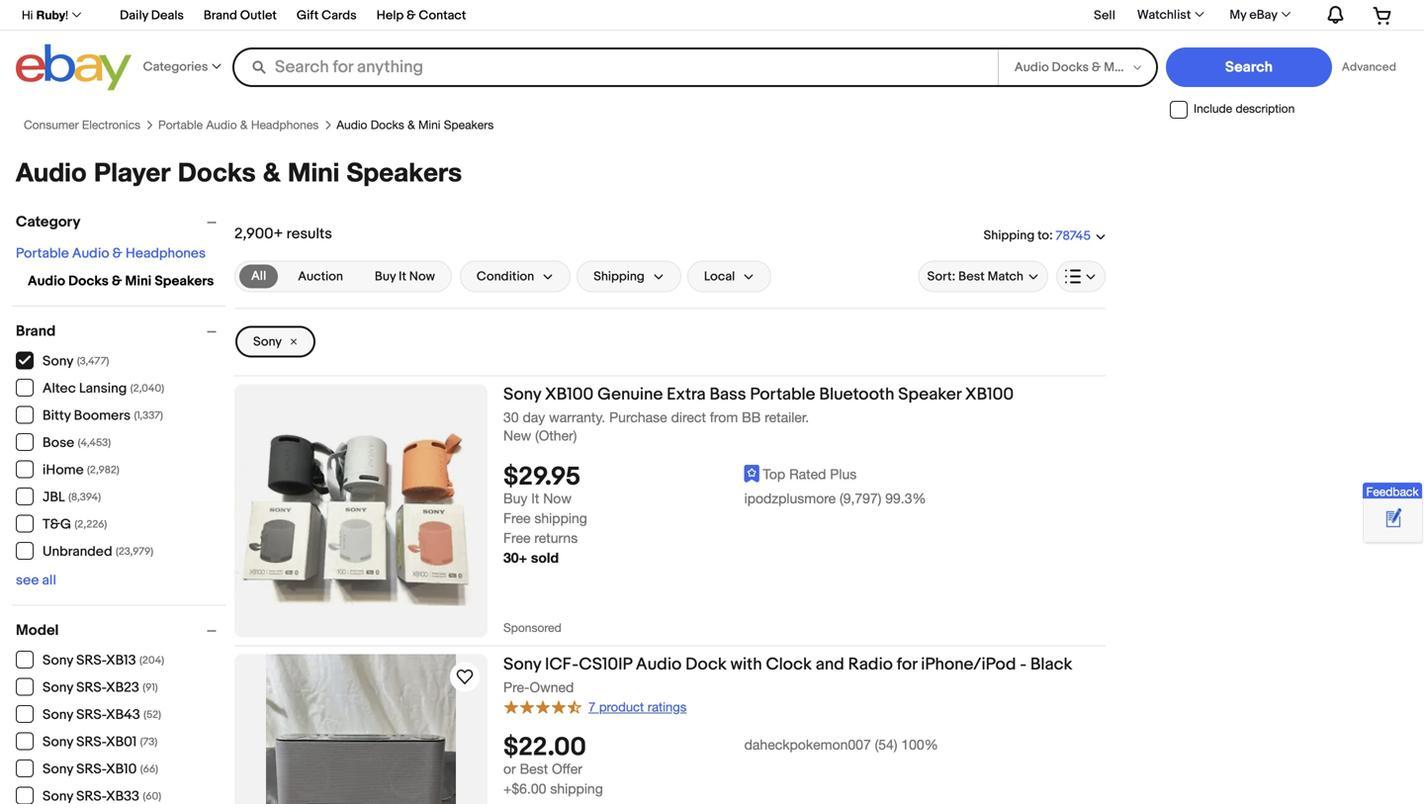Task type: describe. For each thing, give the bounding box(es) containing it.
$22.00
[[504, 733, 587, 764]]

help & contact
[[377, 8, 466, 23]]

xb23
[[106, 680, 139, 697]]

srs- for xb23
[[76, 680, 106, 697]]

sony srs-xb23 (91)
[[43, 680, 158, 697]]

see all
[[16, 573, 56, 589]]

0 horizontal spatial buy
[[375, 269, 396, 284]]

(2,040)
[[130, 383, 164, 395]]

shipping to : 78745
[[984, 228, 1091, 244]]

speaker
[[899, 385, 962, 405]]

1 free from the top
[[504, 510, 531, 526]]

purchase
[[610, 409, 668, 426]]

description
[[1236, 102, 1295, 115]]

condition button
[[460, 261, 571, 293]]

bose (4,453)
[[43, 435, 111, 452]]

categories
[[143, 59, 208, 75]]

(204)
[[140, 655, 164, 667]]

brand for brand outlet
[[204, 8, 237, 23]]

0 horizontal spatial headphones
[[126, 246, 206, 262]]

audio inside the audio docks & mini speakers link
[[337, 118, 367, 132]]

jbl (8,394)
[[43, 489, 101, 506]]

advanced
[[1343, 60, 1397, 74]]

(60)
[[141, 791, 161, 804]]

xb13
[[106, 653, 136, 669]]

shipping button
[[577, 261, 682, 293]]

bose
[[43, 435, 74, 452]]

xb10
[[106, 761, 137, 778]]

0 horizontal spatial now
[[409, 269, 435, 284]]

100%
[[902, 737, 939, 753]]

shipping for shipping to : 78745
[[984, 228, 1035, 243]]

rated
[[790, 466, 827, 482]]

category
[[16, 213, 81, 231]]

new
[[504, 427, 532, 444]]

srs- for xb01
[[76, 734, 106, 751]]

daily
[[120, 8, 148, 23]]

sort:
[[928, 269, 956, 284]]

or
[[504, 761, 516, 777]]

7
[[589, 699, 596, 715]]

0 vertical spatial audio docks & mini speakers
[[337, 118, 494, 132]]

bitty boomers (1,337)
[[43, 408, 163, 425]]

consumer electronics
[[24, 118, 141, 132]]

brand button
[[16, 323, 226, 340]]

shipping inside the daheckpokemon007 (54) 100% or best offer +$6.00 shipping
[[550, 781, 603, 797]]

(2,226)
[[75, 519, 107, 531]]

plus
[[830, 466, 857, 482]]

srs- for xb10
[[76, 761, 106, 778]]

sony srs-xb01 (73)
[[43, 734, 158, 751]]

gift cards
[[297, 8, 357, 23]]

product
[[599, 699, 644, 715]]

sony for xb10
[[43, 761, 73, 778]]

local
[[704, 269, 735, 284]]

direct
[[671, 409, 706, 426]]

sony xb100 genuine extra bass portable bluetooth speaker xb100 30 day warranty. purchase direct from bb retailer. new (other)
[[504, 385, 1014, 444]]

1 vertical spatial speakers
[[347, 156, 462, 187]]

cs10ip
[[579, 655, 632, 675]]

see
[[16, 573, 39, 589]]

sort: best match button
[[919, 261, 1049, 293]]

+$6.00
[[504, 781, 547, 797]]

jbl
[[43, 489, 65, 506]]

include description
[[1194, 102, 1295, 115]]

sony link
[[235, 326, 316, 358]]

srs- for xb43
[[76, 707, 106, 724]]

gift
[[297, 8, 319, 23]]

categories button
[[137, 46, 227, 89]]

2,900+
[[234, 225, 283, 243]]

0 vertical spatial speakers
[[444, 118, 494, 132]]

sell
[[1094, 8, 1116, 23]]

All selected text field
[[251, 268, 266, 286]]

best inside dropdown button
[[959, 269, 985, 284]]

brand outlet
[[204, 8, 277, 23]]

ruby
[[36, 8, 65, 22]]

returns
[[535, 530, 578, 546]]

2 free from the top
[[504, 530, 531, 546]]

(23,979)
[[116, 546, 153, 559]]

7 product ratings link
[[504, 698, 687, 716]]

black
[[1031, 655, 1073, 675]]

local button
[[687, 261, 772, 293]]

day
[[523, 409, 545, 426]]

daheckpokemon007
[[745, 737, 871, 753]]

(54)
[[875, 737, 898, 753]]

consumer electronics link
[[24, 118, 141, 132]]

gift cards link
[[297, 5, 357, 28]]

sony for xb43
[[43, 707, 73, 724]]

0 vertical spatial portable audio & headphones link
[[158, 118, 319, 132]]

1 horizontal spatial it
[[532, 490, 540, 507]]

model
[[16, 622, 59, 640]]

and
[[816, 655, 845, 675]]

srs- for xb13
[[76, 653, 106, 669]]

listing options selector. list view selected. image
[[1066, 269, 1097, 285]]

(73)
[[140, 736, 158, 749]]

!
[[65, 8, 68, 22]]

(52)
[[144, 709, 161, 722]]

audio docks & mini speakers link
[[337, 118, 494, 132]]

1 vertical spatial portable audio & headphones
[[16, 246, 206, 262]]

all
[[251, 269, 266, 284]]

sony for genuine
[[504, 385, 541, 405]]

30+
[[504, 550, 527, 566]]

1 vertical spatial docks
[[178, 156, 256, 187]]

player
[[94, 156, 171, 187]]

1 horizontal spatial buy it now
[[504, 490, 572, 507]]

(8,394)
[[68, 491, 101, 504]]

best inside the daheckpokemon007 (54) 100% or best offer +$6.00 shipping
[[520, 761, 548, 777]]

1 vertical spatial portable
[[16, 246, 69, 262]]

to
[[1038, 228, 1050, 243]]

contact
[[419, 8, 466, 23]]

radio
[[849, 655, 893, 675]]

1 horizontal spatial mini
[[288, 156, 340, 187]]

0 vertical spatial portable audio & headphones
[[158, 118, 319, 132]]



Task type: vqa. For each thing, say whether or not it's contained in the screenshot.
2nd Free from the bottom
yes



Task type: locate. For each thing, give the bounding box(es) containing it.
0 horizontal spatial mini
[[125, 273, 152, 290]]

ebay
[[1250, 7, 1278, 23]]

1 vertical spatial audio docks & mini speakers
[[28, 273, 214, 290]]

top rated plus
[[763, 466, 857, 482]]

0 vertical spatial buy it now
[[375, 269, 435, 284]]

2 srs- from the top
[[76, 680, 106, 697]]

1 vertical spatial now
[[543, 490, 572, 507]]

free
[[504, 510, 531, 526], [504, 530, 531, 546]]

0 vertical spatial best
[[959, 269, 985, 284]]

1 vertical spatial brand
[[16, 323, 56, 340]]

now up the returns in the left of the page
[[543, 490, 572, 507]]

ratings
[[648, 699, 687, 715]]

main content
[[234, 203, 1106, 804]]

0 vertical spatial free
[[504, 510, 531, 526]]

1 horizontal spatial now
[[543, 490, 572, 507]]

sony xb100 genuine extra bass portable bluetooth speaker xb100 heading
[[504, 385, 1014, 405]]

unbranded (23,979)
[[43, 544, 153, 561]]

match
[[988, 269, 1024, 284]]

0 horizontal spatial xb100
[[545, 385, 594, 405]]

30
[[504, 409, 519, 426]]

warranty.
[[549, 409, 606, 426]]

srs- up sony srs-xb23 (91)
[[76, 653, 106, 669]]

banner containing watchlist
[[11, 0, 1409, 96]]

watchlist
[[1138, 7, 1192, 23]]

0 vertical spatial now
[[409, 269, 435, 284]]

portable audio & headphones down category dropdown button
[[16, 246, 206, 262]]

it up the returns in the left of the page
[[532, 490, 540, 507]]

sony for cs10ip
[[504, 655, 541, 675]]

brand inside the account navigation
[[204, 8, 237, 23]]

(91)
[[143, 682, 158, 695]]

brand left the 'outlet'
[[204, 8, 237, 23]]

sony for xb23
[[43, 680, 73, 697]]

srs- up the sony srs-xb01 (73) on the left
[[76, 707, 106, 724]]

1 vertical spatial buy it now
[[504, 490, 572, 507]]

2 xb100 from the left
[[966, 385, 1014, 405]]

0 vertical spatial shipping
[[984, 228, 1035, 243]]

portable audio & headphones up audio player docks & mini speakers
[[158, 118, 319, 132]]

brand for brand
[[16, 323, 56, 340]]

sony xb100 genuine extra bass portable bluetooth speaker xb100 image
[[234, 416, 488, 606]]

xb01
[[106, 734, 137, 751]]

sony up pre-
[[504, 655, 541, 675]]

buy it now right auction link
[[375, 269, 435, 284]]

xb100 right speaker
[[966, 385, 1014, 405]]

1 horizontal spatial best
[[959, 269, 985, 284]]

1 vertical spatial shipping
[[594, 269, 645, 284]]

0 vertical spatial it
[[399, 269, 407, 284]]

my
[[1230, 7, 1247, 23]]

from
[[710, 409, 738, 426]]

shipping up the returns in the left of the page
[[535, 510, 588, 526]]

banner
[[11, 0, 1409, 96]]

shipping inside shipping to : 78745
[[984, 228, 1035, 243]]

buy it now up the returns in the left of the page
[[504, 490, 572, 507]]

portable down category
[[16, 246, 69, 262]]

best right sort:
[[959, 269, 985, 284]]

0 vertical spatial portable
[[158, 118, 203, 132]]

buy it now link
[[363, 265, 447, 289]]

ebay home image
[[16, 44, 132, 91]]

shipping
[[984, 228, 1035, 243], [594, 269, 645, 284]]

sony for xb01
[[43, 734, 73, 751]]

sony srs-xb43 (52)
[[43, 707, 161, 724]]

audio inside the sony icf-cs10ip audio dock with clock and radio for iphone/ipod - black pre-owned
[[636, 655, 682, 675]]

2 vertical spatial docks
[[68, 273, 109, 290]]

for
[[897, 655, 918, 675]]

2 horizontal spatial portable
[[750, 385, 816, 405]]

portable audio & headphones link up audio player docks & mini speakers
[[158, 118, 319, 132]]

retailer.
[[765, 409, 809, 426]]

None submit
[[1166, 47, 1333, 87]]

portable up retailer.
[[750, 385, 816, 405]]

sony
[[253, 334, 282, 350], [43, 353, 74, 370], [504, 385, 541, 405], [43, 653, 73, 669], [504, 655, 541, 675], [43, 680, 73, 697], [43, 707, 73, 724], [43, 734, 73, 751], [43, 761, 73, 778]]

t&g (2,226)
[[43, 517, 107, 533]]

shipping
[[535, 510, 588, 526], [550, 781, 603, 797]]

(4,453)
[[78, 437, 111, 450]]

1 vertical spatial buy
[[504, 490, 528, 507]]

unbranded
[[43, 544, 112, 561]]

ihome (2,982)
[[43, 462, 119, 479]]

sony down all link
[[253, 334, 282, 350]]

buy up 30+
[[504, 490, 528, 507]]

srs- up sony srs-xb10 (66)
[[76, 734, 106, 751]]

0 horizontal spatial it
[[399, 269, 407, 284]]

buy right auction link
[[375, 269, 396, 284]]

1 horizontal spatial brand
[[204, 8, 237, 23]]

headphones up audio player docks & mini speakers
[[251, 118, 319, 132]]

brand
[[204, 8, 237, 23], [16, 323, 56, 340]]

boomers
[[74, 408, 131, 425]]

altec
[[43, 381, 76, 397]]

& inside the account navigation
[[407, 8, 416, 23]]

speakers
[[444, 118, 494, 132], [347, 156, 462, 187], [155, 273, 214, 290]]

sony up the sony srs-xb01 (73) on the left
[[43, 707, 73, 724]]

(1,337)
[[134, 410, 163, 423]]

2 vertical spatial speakers
[[155, 273, 214, 290]]

4 srs- from the top
[[76, 734, 106, 751]]

1 srs- from the top
[[76, 653, 106, 669]]

srs- up sony srs-xb43 (52)
[[76, 680, 106, 697]]

0 horizontal spatial docks
[[68, 273, 109, 290]]

help
[[377, 8, 404, 23]]

xb100 up warranty.
[[545, 385, 594, 405]]

headphones down category dropdown button
[[126, 246, 206, 262]]

now left the condition
[[409, 269, 435, 284]]

0 horizontal spatial buy it now
[[375, 269, 435, 284]]

2 vertical spatial portable
[[750, 385, 816, 405]]

iphone/ipod
[[921, 655, 1017, 675]]

watch sony icf-cs10ip audio dock with clock and radio for iphone/ipod - black image
[[453, 666, 477, 689]]

7 product ratings
[[589, 699, 687, 715]]

sony up the (60) link
[[43, 761, 73, 778]]

0 horizontal spatial best
[[520, 761, 548, 777]]

1 horizontal spatial portable
[[158, 118, 203, 132]]

sony up sony srs-xb43 (52)
[[43, 680, 73, 697]]

0 vertical spatial docks
[[371, 118, 404, 132]]

portable audio & headphones
[[158, 118, 319, 132], [16, 246, 206, 262]]

0 horizontal spatial shipping
[[594, 269, 645, 284]]

it
[[399, 269, 407, 284], [532, 490, 540, 507]]

sony icf-cs10ip audio dock with clock and radio for iphone/ipod - black link
[[504, 655, 1106, 679]]

0 vertical spatial buy
[[375, 269, 396, 284]]

t&g
[[43, 517, 71, 533]]

electronics
[[82, 118, 141, 132]]

icf-
[[545, 655, 579, 675]]

cards
[[322, 8, 357, 23]]

sony (3,477)
[[43, 353, 109, 370]]

shipping for shipping
[[594, 269, 645, 284]]

(2,982)
[[87, 464, 119, 477]]

best up +$6.00
[[520, 761, 548, 777]]

0 vertical spatial mini
[[418, 118, 441, 132]]

sony xb100 genuine extra bass portable bluetooth speaker xb100 link
[[504, 385, 1106, 409]]

1 horizontal spatial docks
[[178, 156, 256, 187]]

your shopping cart image
[[1372, 5, 1395, 24]]

0 vertical spatial shipping
[[535, 510, 588, 526]]

main content containing $29.95
[[234, 203, 1106, 804]]

consumer
[[24, 118, 79, 132]]

0 vertical spatial headphones
[[251, 118, 319, 132]]

shipping down offer
[[550, 781, 603, 797]]

1 vertical spatial mini
[[288, 156, 340, 187]]

sold
[[531, 550, 559, 566]]

2 horizontal spatial mini
[[418, 118, 441, 132]]

portable audio & headphones link down category dropdown button
[[16, 246, 206, 262]]

(3,477)
[[77, 355, 109, 368]]

sony icf-cs10ip audio dock with clock and radio for iphone/ipod - black image
[[266, 655, 456, 804]]

sony up sony srs-xb10 (66)
[[43, 734, 73, 751]]

sony inside sony xb100 genuine extra bass portable bluetooth speaker xb100 30 day warranty. purchase direct from bb retailer. new (other)
[[504, 385, 541, 405]]

sony icf-cs10ip audio dock with clock and radio for iphone/ipod - black pre-owned
[[504, 655, 1073, 696]]

2 horizontal spatial docks
[[371, 118, 404, 132]]

sony for xb13
[[43, 653, 73, 669]]

1 vertical spatial free
[[504, 530, 531, 546]]

1 horizontal spatial headphones
[[251, 118, 319, 132]]

headphones
[[251, 118, 319, 132], [126, 246, 206, 262]]

dock
[[686, 655, 727, 675]]

0 horizontal spatial audio docks & mini speakers
[[28, 273, 214, 290]]

daily deals
[[120, 8, 184, 23]]

1 xb100 from the left
[[545, 385, 594, 405]]

results
[[287, 225, 332, 243]]

sony inside the sony icf-cs10ip audio dock with clock and radio for iphone/ipod - black pre-owned
[[504, 655, 541, 675]]

0 horizontal spatial brand
[[16, 323, 56, 340]]

sell link
[[1085, 8, 1125, 23]]

shipping inside ipodzplusmore (9,797) 99.3% free shipping free returns 30+ sold
[[535, 510, 588, 526]]

deals
[[151, 8, 184, 23]]

sony srs-xb13 (204)
[[43, 653, 164, 669]]

Search for anything text field
[[235, 49, 994, 85]]

5 srs- from the top
[[76, 761, 106, 778]]

2 vertical spatial mini
[[125, 273, 152, 290]]

srs- up the (60) link
[[76, 761, 106, 778]]

notifications image
[[1324, 5, 1347, 25]]

sony srs-xb10 (66)
[[43, 761, 158, 778]]

1 vertical spatial shipping
[[550, 781, 603, 797]]

top rated plus image
[[745, 465, 760, 483]]

(other)
[[535, 427, 577, 444]]

1 horizontal spatial audio docks & mini speakers
[[337, 118, 494, 132]]

78745
[[1056, 229, 1091, 244]]

portable down categories dropdown button
[[158, 118, 203, 132]]

0 vertical spatial brand
[[204, 8, 237, 23]]

1 vertical spatial best
[[520, 761, 548, 777]]

category button
[[16, 213, 226, 231]]

2,900+ results
[[234, 225, 332, 243]]

it right auction link
[[399, 269, 407, 284]]

1 horizontal spatial xb100
[[966, 385, 1014, 405]]

sony icf-cs10ip audio dock with clock and radio for iphone/ipod - black heading
[[504, 655, 1073, 675]]

sony down model
[[43, 653, 73, 669]]

audio inside 'portable audio & headphones' link
[[206, 118, 237, 132]]

feedback
[[1367, 485, 1419, 498]]

brand up the sony (3,477)
[[16, 323, 56, 340]]

(9,797)
[[840, 490, 882, 507]]

1 vertical spatial it
[[532, 490, 540, 507]]

sort: best match
[[928, 269, 1024, 284]]

my ebay link
[[1219, 3, 1300, 27]]

all link
[[239, 265, 278, 289]]

condition
[[477, 269, 534, 284]]

(66)
[[140, 763, 158, 776]]

shipping inside dropdown button
[[594, 269, 645, 284]]

buy
[[375, 269, 396, 284], [504, 490, 528, 507]]

mini inside the audio docks & mini speakers link
[[418, 118, 441, 132]]

best
[[959, 269, 985, 284], [520, 761, 548, 777]]

portable
[[158, 118, 203, 132], [16, 246, 69, 262], [750, 385, 816, 405]]

1 horizontal spatial buy
[[504, 490, 528, 507]]

3 srs- from the top
[[76, 707, 106, 724]]

srs-
[[76, 653, 106, 669], [76, 680, 106, 697], [76, 707, 106, 724], [76, 734, 106, 751], [76, 761, 106, 778]]

xb100
[[545, 385, 594, 405], [966, 385, 1014, 405]]

1 horizontal spatial shipping
[[984, 228, 1035, 243]]

account navigation
[[11, 0, 1409, 31]]

1 vertical spatial headphones
[[126, 246, 206, 262]]

docks
[[371, 118, 404, 132], [178, 156, 256, 187], [68, 273, 109, 290]]

1 vertical spatial portable audio & headphones link
[[16, 246, 206, 262]]

sony up 'altec'
[[43, 353, 74, 370]]

altec lansing (2,040)
[[43, 381, 164, 397]]

sony up "30" in the left bottom of the page
[[504, 385, 541, 405]]

portable inside sony xb100 genuine extra bass portable bluetooth speaker xb100 30 day warranty. purchase direct from bb retailer. new (other)
[[750, 385, 816, 405]]

0 horizontal spatial portable
[[16, 246, 69, 262]]

:
[[1050, 228, 1053, 243]]

model button
[[16, 622, 226, 640]]



